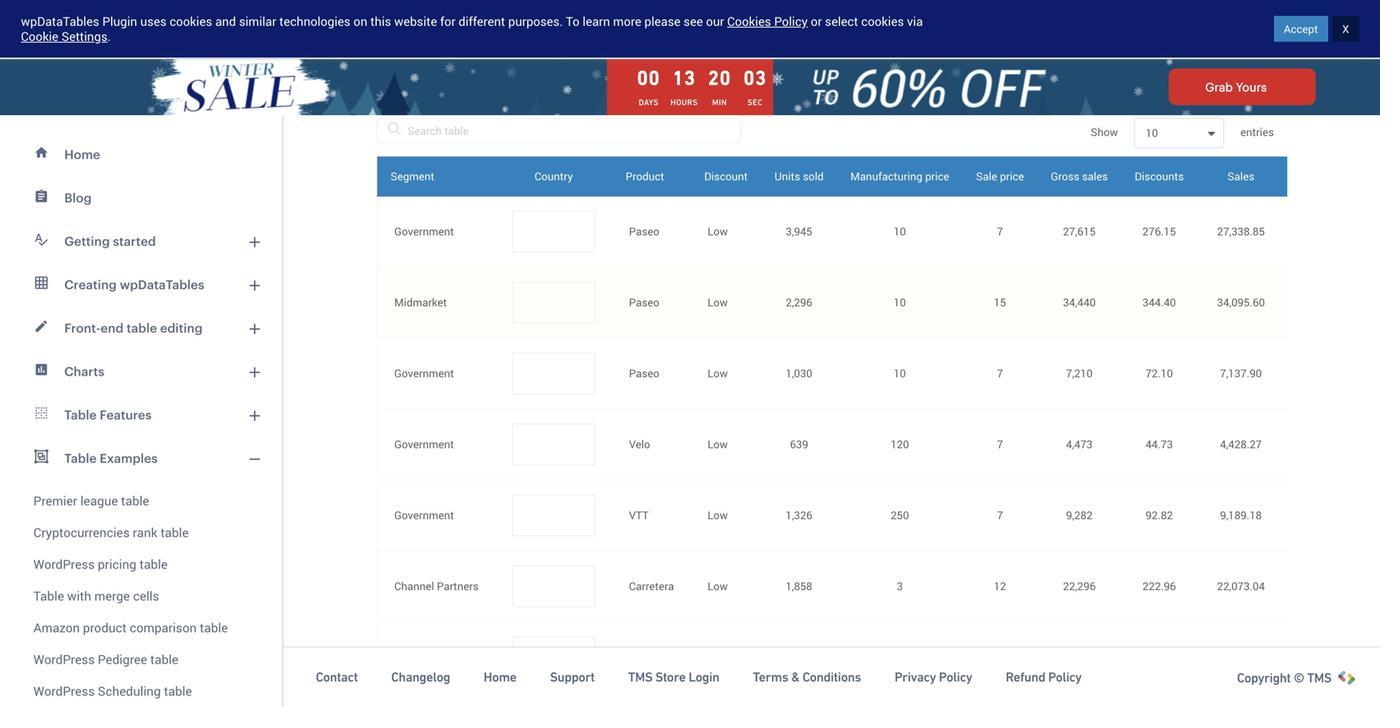 Task type: locate. For each thing, give the bounding box(es) containing it.
2 vertical spatial table
[[33, 588, 64, 605]]

different
[[459, 13, 505, 30]]

To text field
[[590, 9, 774, 39]]

low right vtt
[[708, 508, 728, 523]]

4 7 from the top
[[997, 508, 1003, 523]]

to
[[566, 13, 580, 30]]

wordpress inside wordpress pedigree table link
[[33, 651, 95, 668]]

table right end
[[127, 321, 157, 335]]

home link up the "blog"
[[10, 133, 272, 176]]

print
[[530, 85, 556, 101]]

0 horizontal spatial home link
[[10, 133, 272, 176]]

1 vertical spatial wpdatatables
[[120, 277, 204, 292]]

refund policy link
[[1006, 669, 1082, 686]]

creating
[[64, 277, 117, 292]]

0 horizontal spatial wpdatatables
[[21, 13, 99, 30]]

pedigree
[[98, 651, 147, 668]]

price inside sale price: activate to sort column ascending element
[[1000, 169, 1024, 184]]

2 low from the top
[[708, 295, 728, 310]]

policy right refund
[[1048, 670, 1082, 685]]

0 horizontal spatial price
[[925, 169, 949, 184]]

front-end table editing
[[64, 321, 203, 335]]

wordpress down amazon
[[33, 651, 95, 668]]

policy for refund policy
[[1048, 670, 1082, 685]]

7 for 9,282
[[997, 508, 1003, 523]]

1 vertical spatial table
[[64, 451, 97, 466]]

premier league table
[[33, 492, 149, 510]]

0 horizontal spatial tms
[[628, 670, 653, 685]]

price for manufacturing price
[[925, 169, 949, 184]]

home left support link
[[484, 670, 517, 685]]

1 horizontal spatial home
[[484, 670, 517, 685]]

10 for 27,615
[[894, 224, 906, 239]]

home up the "blog"
[[64, 147, 100, 162]]

low left 2,296
[[708, 295, 728, 310]]

examples
[[100, 451, 158, 466]]

34,440
[[1063, 295, 1096, 310]]

terms & conditions link
[[753, 669, 861, 686]]

1 paseo from the top
[[629, 224, 659, 239]]

1 vertical spatial wordpress
[[33, 651, 95, 668]]

wordpress pedigree table link
[[10, 644, 272, 676]]

wpdatatables left .
[[21, 13, 99, 30]]

columns
[[411, 85, 458, 101]]

wordpress for wordpress scheduling table
[[33, 683, 95, 700]]

cryptocurrencies rank table link
[[10, 517, 272, 549]]

days
[[639, 98, 659, 107]]

entries
[[1238, 124, 1274, 139]]

1 vertical spatial paseo
[[629, 295, 659, 310]]

7 down 15
[[997, 366, 1003, 381]]

table with merge cells link
[[10, 581, 272, 612]]

table
[[64, 408, 97, 422], [64, 451, 97, 466], [33, 588, 64, 605]]

1 government from the top
[[394, 224, 454, 239]]

2 7 from the top
[[997, 366, 1003, 381]]

table left the with
[[33, 588, 64, 605]]

table up cryptocurrencies rank table link
[[121, 492, 149, 510]]

0 vertical spatial home
[[64, 147, 100, 162]]

1 horizontal spatial wpdatatables
[[120, 277, 204, 292]]

7 up 12
[[997, 508, 1003, 523]]

tms right ©
[[1307, 671, 1332, 686]]

344.40
[[1143, 295, 1176, 310]]

©
[[1294, 671, 1304, 686]]

getting
[[64, 234, 110, 249]]

paseo for 2,296
[[629, 295, 659, 310]]

government for 1,326
[[394, 508, 454, 523]]

.
[[107, 28, 111, 45]]

table for league
[[121, 492, 149, 510]]

7 down sale price: activate to sort column ascending element
[[997, 224, 1003, 239]]

low left 1,030
[[708, 366, 728, 381]]

country: activate to sort column ascending element
[[495, 157, 612, 196]]

price right the sale
[[1000, 169, 1024, 184]]

1 horizontal spatial price
[[1000, 169, 1024, 184]]

table right rank
[[161, 524, 189, 541]]

terms
[[753, 670, 788, 685]]

table up cells
[[140, 556, 168, 573]]

4 government from the top
[[394, 508, 454, 523]]

low right velo
[[708, 437, 728, 452]]

34,095.60
[[1217, 295, 1265, 310]]

0 horizontal spatial cookies
[[170, 13, 212, 30]]

0 vertical spatial wordpress
[[33, 556, 95, 573]]

min
[[712, 98, 727, 107]]

copyright © tms
[[1237, 671, 1332, 686]]

editing
[[160, 321, 203, 335]]

policy left or
[[774, 13, 808, 30]]

2 cookies from the left
[[861, 13, 904, 30]]

low right carretera
[[708, 579, 728, 594]]

sec
[[748, 98, 763, 107]]

7,137.90
[[1220, 366, 1262, 381]]

table
[[127, 321, 157, 335], [121, 492, 149, 510], [161, 524, 189, 541], [140, 556, 168, 573], [200, 619, 228, 637], [150, 651, 178, 668], [164, 683, 192, 700]]

product: activate to sort column ascending element
[[612, 157, 691, 196]]

0 vertical spatial paseo
[[629, 224, 659, 239]]

policy inside wpdatatables plugin uses cookies and similar technologies on this website for different purposes. to learn more please see our cookies policy or select cookies via cookie settings .
[[774, 13, 808, 30]]

wpdatatables plugin uses cookies and similar technologies on this website for different purposes. to learn more please see our cookies policy or select cookies via cookie settings .
[[21, 13, 923, 45]]

charts link
[[10, 350, 272, 393]]

gross
[[1051, 169, 1079, 184]]

premier league table link
[[10, 480, 272, 517]]

low for 639
[[708, 437, 728, 452]]

product
[[626, 169, 664, 184]]

sale price: activate to sort column ascending element
[[963, 157, 1038, 196]]

1 horizontal spatial policy
[[939, 670, 972, 685]]

10 for 34,440
[[894, 295, 906, 310]]

privacy policy
[[895, 670, 972, 685]]

1 7 from the top
[[997, 224, 1003, 239]]

7 for 7,210
[[997, 366, 1003, 381]]

on
[[353, 13, 367, 30]]

table down the comparison
[[150, 651, 178, 668]]

10 inside button
[[1146, 125, 1158, 141]]

low down discount: activate to sort column ascending element
[[708, 224, 728, 239]]

2 horizontal spatial policy
[[1048, 670, 1082, 685]]

Search form search field
[[351, 18, 911, 40]]

wpdatatables up editing
[[120, 277, 204, 292]]

cookies
[[170, 13, 212, 30], [861, 13, 904, 30]]

0 horizontal spatial policy
[[774, 13, 808, 30]]

grab yours
[[1205, 80, 1267, 94]]

home link left support link
[[484, 669, 517, 686]]

grab
[[1205, 80, 1233, 94]]

0 vertical spatial wpdatatables
[[21, 13, 99, 30]]

7 left 4,473
[[997, 437, 1003, 452]]

end
[[101, 321, 124, 335]]

started
[[113, 234, 156, 249]]

2 vertical spatial paseo
[[629, 366, 659, 381]]

cookies policy link
[[727, 13, 808, 30]]

3,945
[[786, 224, 812, 239]]

low for 2,296
[[708, 295, 728, 310]]

this
[[370, 13, 391, 30]]

discounts: activate to sort column ascending element
[[1121, 157, 1197, 196]]

table for table examples
[[64, 451, 97, 466]]

1 vertical spatial home link
[[484, 669, 517, 686]]

1 horizontal spatial cookies
[[861, 13, 904, 30]]

blog link
[[10, 176, 272, 220]]

creating wpdatatables link
[[10, 263, 272, 307]]

low for 1,030
[[708, 366, 728, 381]]

cookies left and
[[170, 13, 212, 30]]

wordpress down wordpress pedigree table
[[33, 683, 95, 700]]

1 low from the top
[[708, 224, 728, 239]]

table right the comparison
[[200, 619, 228, 637]]

2 wordpress from the top
[[33, 651, 95, 668]]

columns button
[[377, 76, 486, 110]]

10 for 7,210
[[894, 366, 906, 381]]

2 price from the left
[[1000, 169, 1024, 184]]

manufacturing price: activate to sort column ascending element
[[837, 157, 963, 196]]

price left the sale
[[925, 169, 949, 184]]

4 low from the top
[[708, 437, 728, 452]]

similar
[[239, 13, 276, 30]]

0 vertical spatial table
[[64, 408, 97, 422]]

channel partners
[[394, 579, 479, 594]]

wordpress pedigree table
[[33, 651, 178, 668]]

3 wordpress from the top
[[33, 683, 95, 700]]

13
[[673, 66, 696, 89]]

3 7 from the top
[[997, 437, 1003, 452]]

refund
[[1006, 670, 1045, 685]]

00
[[637, 66, 660, 89]]

wordpress inside wordpress pricing table link
[[33, 556, 95, 573]]

wordpress up the with
[[33, 556, 95, 573]]

44.73
[[1146, 437, 1173, 452]]

for
[[440, 13, 456, 30]]

27,338.85
[[1217, 224, 1265, 239]]

5 low from the top
[[708, 508, 728, 523]]

03
[[744, 66, 767, 89]]

segment
[[391, 169, 434, 184]]

wordpress inside wordpress scheduling table link
[[33, 683, 95, 700]]

1 vertical spatial home
[[484, 670, 517, 685]]

manufacturing price
[[850, 169, 949, 184]]

policy right privacy in the bottom right of the page
[[939, 670, 972, 685]]

4,428.27
[[1220, 437, 1262, 452]]

table for rank
[[161, 524, 189, 541]]

gross sales
[[1051, 169, 1108, 184]]

discount: activate to sort column ascending element
[[691, 157, 761, 196]]

low for 3,945
[[708, 224, 728, 239]]

paseo for 3,945
[[629, 224, 659, 239]]

our
[[706, 13, 724, 30]]

get started
[[1256, 21, 1316, 37]]

via
[[907, 13, 923, 30]]

cookies left 'via'
[[861, 13, 904, 30]]

3 government from the top
[[394, 437, 454, 452]]

3 low from the top
[[708, 366, 728, 381]]

1 horizontal spatial tms
[[1307, 671, 1332, 686]]

discounts
[[1135, 169, 1184, 184]]

paseo for 1,030
[[629, 366, 659, 381]]

table down charts
[[64, 408, 97, 422]]

front-end table editing link
[[10, 307, 272, 350]]

1 cookies from the left
[[170, 13, 212, 30]]

x
[[1342, 21, 1349, 36]]

units sold
[[775, 169, 824, 184]]

2,296
[[786, 295, 812, 310]]

wpdatatables inside wpdatatables plugin uses cookies and similar technologies on this website for different purposes. to learn more please see our cookies policy or select cookies via cookie settings .
[[21, 13, 99, 30]]

cryptocurrencies rank table
[[33, 524, 189, 541]]

changelog
[[391, 670, 450, 685]]

manufacturing
[[850, 169, 923, 184]]

privacy policy link
[[895, 669, 972, 686]]

2 paseo from the top
[[629, 295, 659, 310]]

plugin
[[102, 13, 137, 30]]

government for 639
[[394, 437, 454, 452]]

table for scheduling
[[164, 683, 192, 700]]

7
[[997, 224, 1003, 239], [997, 366, 1003, 381], [997, 437, 1003, 452], [997, 508, 1003, 523]]

1 price from the left
[[925, 169, 949, 184]]

price inside the manufacturing price: activate to sort column ascending element
[[925, 169, 949, 184]]

tms left store on the left of the page
[[628, 670, 653, 685]]

1 wordpress from the top
[[33, 556, 95, 573]]

amazon product comparison table
[[33, 619, 228, 637]]

3 paseo from the top
[[629, 366, 659, 381]]

2 vertical spatial wordpress
[[33, 683, 95, 700]]

2 government from the top
[[394, 366, 454, 381]]

6 low from the top
[[708, 579, 728, 594]]

table up premier league table
[[64, 451, 97, 466]]

cryptocurrencies
[[33, 524, 130, 541]]

wordpress for wordpress pricing table
[[33, 556, 95, 573]]

9,189.18
[[1220, 508, 1262, 523]]

discount
[[704, 169, 748, 184]]

table down wordpress pedigree table link
[[164, 683, 192, 700]]



Task type: describe. For each thing, give the bounding box(es) containing it.
see
[[684, 13, 703, 30]]

1,326
[[786, 508, 812, 523]]

carretera
[[629, 579, 674, 594]]

639
[[790, 437, 808, 452]]

0 horizontal spatial home
[[64, 147, 100, 162]]

table features
[[64, 408, 152, 422]]

22,073.04
[[1217, 579, 1265, 594]]

cells
[[133, 588, 159, 605]]

creating wpdatatables
[[64, 277, 204, 292]]

refund policy
[[1006, 670, 1082, 685]]

low for 1,326
[[708, 508, 728, 523]]

low for 1,858
[[708, 579, 728, 594]]

table for end
[[127, 321, 157, 335]]

with
[[67, 588, 91, 605]]

league
[[80, 492, 118, 510]]

15
[[994, 295, 1006, 310]]

government for 1,030
[[394, 366, 454, 381]]

sales: activate to sort column ascending element
[[1197, 157, 1285, 196]]

3
[[897, 579, 903, 594]]

partners
[[437, 579, 479, 594]]

country
[[535, 169, 573, 184]]

wordpress scheduling table
[[33, 683, 192, 700]]

units sold: activate to sort column ascending element
[[761, 157, 837, 196]]

premier
[[33, 492, 77, 510]]

gross sales: activate to sort column ascending element
[[1038, 157, 1121, 196]]

contact link
[[316, 669, 358, 686]]

1,030
[[786, 366, 812, 381]]

accept
[[1284, 21, 1318, 36]]

scheduling
[[98, 683, 161, 700]]

units
[[775, 169, 800, 184]]

250
[[891, 508, 909, 523]]

222.96
[[1143, 579, 1176, 594]]

wordpress for wordpress pedigree table
[[33, 651, 95, 668]]

0 vertical spatial home link
[[10, 133, 272, 176]]

conditions
[[802, 670, 861, 685]]

velo
[[629, 437, 650, 452]]

120
[[891, 437, 909, 452]]

changelog link
[[391, 669, 450, 686]]

x button
[[1332, 16, 1359, 42]]

grab yours link
[[1169, 69, 1316, 105]]

get started link
[[1209, 9, 1363, 49]]

wpdatatables inside creating wpdatatables link
[[120, 277, 204, 292]]

midmarket
[[394, 295, 447, 310]]

table for pricing
[[140, 556, 168, 573]]

sale price
[[976, 169, 1024, 184]]

government for 3,945
[[394, 224, 454, 239]]

12
[[994, 579, 1006, 594]]

price for sale price
[[1000, 169, 1024, 184]]

Search table search field
[[377, 118, 741, 143]]

rank
[[133, 524, 157, 541]]

From text field
[[590, 0, 774, 5]]

72.10
[[1146, 366, 1173, 381]]

tms store login link
[[628, 669, 719, 686]]

please
[[644, 13, 681, 30]]

learn
[[583, 13, 610, 30]]

92.82
[[1146, 508, 1173, 523]]

cookies
[[727, 13, 771, 30]]

table examples link
[[10, 437, 272, 480]]

sale
[[976, 169, 997, 184]]

login
[[689, 670, 719, 685]]

7 for 27,615
[[997, 224, 1003, 239]]

&
[[791, 670, 800, 685]]

cogs: activate to sort column ascending element
[[1285, 157, 1357, 196]]

settings
[[61, 28, 107, 45]]

table for pedigree
[[150, 651, 178, 668]]

print button
[[496, 76, 571, 110]]

support
[[550, 670, 595, 685]]

policy for privacy policy
[[939, 670, 972, 685]]

1 horizontal spatial home link
[[484, 669, 517, 686]]

Sales number field
[[377, 0, 561, 5]]

getting started link
[[10, 220, 272, 263]]

7 for 4,473
[[997, 437, 1003, 452]]

product
[[83, 619, 127, 637]]

table for table with merge cells
[[33, 588, 64, 605]]

wordpress pricing table
[[33, 556, 168, 573]]

9,282
[[1066, 508, 1093, 523]]

pricing
[[98, 556, 136, 573]]

hours
[[670, 98, 698, 107]]

sales
[[1082, 169, 1108, 184]]

vtt
[[629, 508, 649, 523]]

tms store login
[[628, 670, 719, 685]]

10 button
[[1146, 119, 1213, 147]]

4,473
[[1066, 437, 1093, 452]]

contact
[[316, 670, 358, 685]]

276.15
[[1143, 224, 1176, 239]]

7,210
[[1066, 366, 1093, 381]]

segment: activate to sort column ascending element
[[377, 157, 495, 196]]

20
[[708, 66, 731, 89]]

privacy
[[895, 670, 936, 685]]

table for table features
[[64, 408, 97, 422]]

yours
[[1236, 80, 1267, 94]]

wpdatatables - tables and charts manager wordpress plugin image
[[17, 14, 176, 44]]

accept button
[[1274, 16, 1328, 42]]



Task type: vqa. For each thing, say whether or not it's contained in the screenshot.


